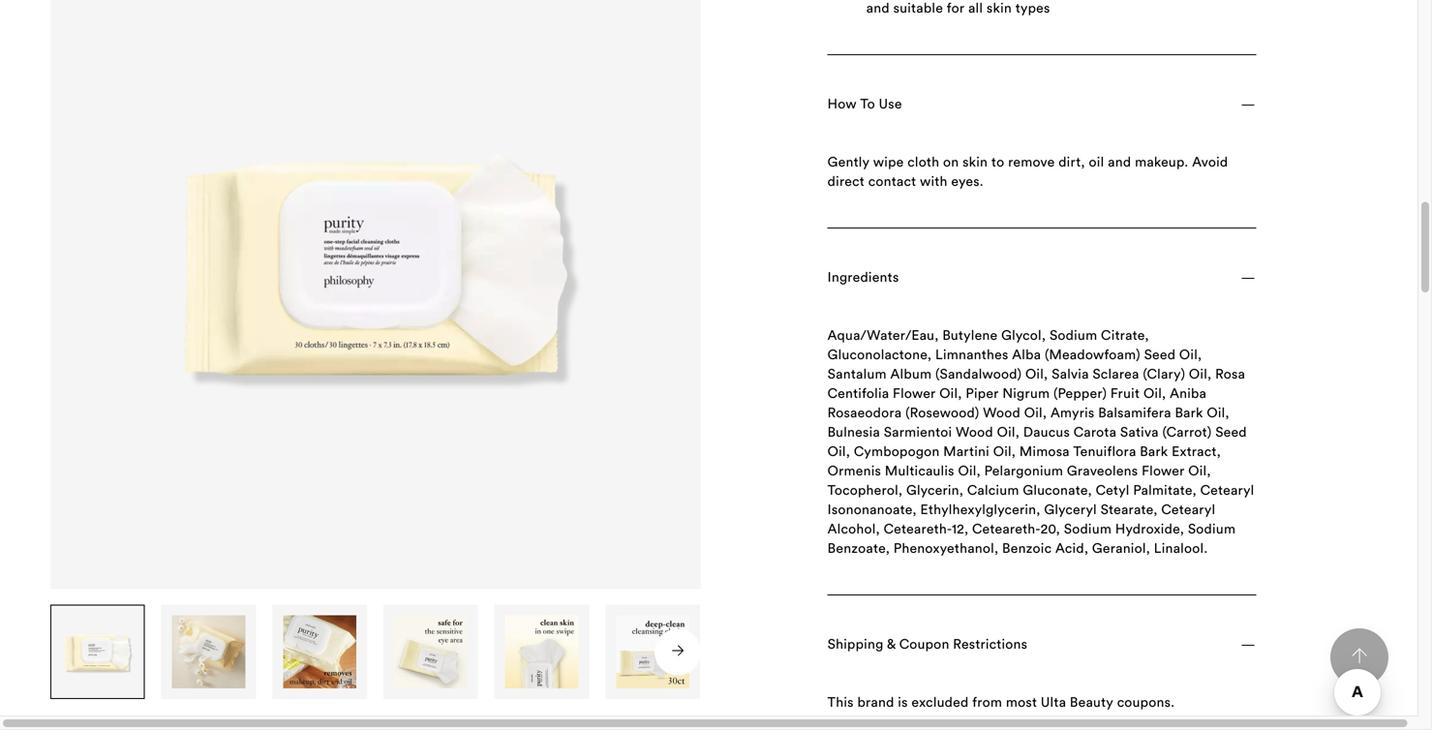 Task type: describe. For each thing, give the bounding box(es) containing it.
santalum
[[828, 365, 887, 383]]

this
[[828, 694, 854, 711]]

use
[[879, 95, 902, 113]]

(carrot)
[[1163, 424, 1212, 441]]

gently wipe cloth on skin to remove dirt, oil and makeup. avoid direct contact with eyes.
[[828, 153, 1229, 190]]

palmitate,
[[1134, 482, 1197, 499]]

citrate,
[[1101, 327, 1150, 344]]

rosa
[[1216, 365, 1246, 383]]

how
[[828, 95, 857, 113]]

eyes.
[[952, 173, 984, 190]]

aniba
[[1170, 385, 1207, 402]]

ormenis
[[828, 462, 882, 480]]

0 vertical spatial cetearyl
[[1201, 482, 1255, 499]]

extract,
[[1172, 443, 1221, 460]]

how to use
[[828, 95, 902, 113]]

sativa
[[1121, 424, 1159, 441]]

6 / 9 group
[[606, 605, 701, 699]]

aqua/water/eau,
[[828, 327, 939, 344]]

oil, up (carrot)
[[1207, 404, 1230, 422]]

rosaeodora
[[828, 404, 902, 422]]

beauty
[[1070, 694, 1114, 711]]

gluconate,
[[1023, 482, 1093, 499]]

hydroxide,
[[1116, 520, 1185, 538]]

oil, up (rosewood)
[[940, 385, 963, 402]]

glycerin,
[[907, 482, 964, 499]]

1 ceteareth- from the left
[[884, 520, 952, 538]]

brand
[[858, 694, 895, 711]]

glycol,
[[1002, 327, 1046, 344]]

0 vertical spatial bark
[[1176, 404, 1204, 422]]

remove
[[1008, 153, 1055, 171]]

sclarea
[[1093, 365, 1140, 383]]

mimosa
[[1020, 443, 1070, 460]]

philosophy purity made simple one-step facial cleansing cloths #4 image
[[394, 615, 468, 689]]

wipe
[[874, 153, 904, 171]]

from
[[973, 694, 1003, 711]]

1 vertical spatial cetearyl
[[1162, 501, 1216, 518]]

sodium up acid, on the right
[[1064, 520, 1112, 538]]

restrictions
[[953, 636, 1028, 653]]

coupon
[[900, 636, 950, 653]]

stearate,
[[1101, 501, 1158, 518]]

sodium up linalool.
[[1188, 520, 1236, 538]]

glyceryl
[[1045, 501, 1097, 518]]

oil
[[1089, 153, 1105, 171]]

(rosewood)
[[906, 404, 980, 422]]

&
[[887, 636, 896, 653]]

pelargonium
[[985, 462, 1064, 480]]

multicaulis
[[885, 462, 955, 480]]

ethylhexylglycerin,
[[921, 501, 1041, 518]]

cymbopogon
[[854, 443, 940, 460]]

bulnesia
[[828, 424, 880, 441]]

sodium up the (meadowfoam)
[[1050, 327, 1098, 344]]

benzoic
[[1003, 540, 1052, 557]]

most
[[1006, 694, 1038, 711]]

excluded
[[912, 694, 969, 711]]

1 vertical spatial wood
[[956, 424, 994, 441]]

calcium
[[968, 482, 1020, 499]]

coupons.
[[1118, 694, 1175, 711]]

0 vertical spatial philosophy purity made simple one-step facial cleansing cloths #1 image
[[50, 0, 701, 589]]

oil, down alba
[[1026, 365, 1048, 383]]

alcohol,
[[828, 520, 880, 538]]

next slide image
[[672, 645, 684, 657]]

balsamifera
[[1099, 404, 1172, 422]]

product images carousel region
[[50, 0, 701, 700]]

oil, down bulnesia
[[828, 443, 851, 460]]

geraniol,
[[1093, 540, 1151, 557]]

oil, down extract,
[[1189, 462, 1212, 480]]

carota
[[1074, 424, 1117, 441]]

0 horizontal spatial seed
[[1145, 346, 1176, 363]]

oil, down the martini
[[958, 462, 981, 480]]

piper
[[966, 385, 999, 402]]

oil, down 'nigrum'
[[1025, 404, 1047, 422]]

0 vertical spatial wood
[[983, 404, 1021, 422]]

with
[[920, 173, 948, 190]]

martini
[[944, 443, 990, 460]]



Task type: locate. For each thing, give the bounding box(es) containing it.
0 horizontal spatial ceteareth-
[[884, 520, 952, 538]]

makeup.
[[1135, 153, 1189, 171]]

12,
[[952, 520, 969, 538]]

1 horizontal spatial seed
[[1216, 424, 1247, 441]]

aqua/water/eau, butylene glycol, sodium citrate, gluconolactone, limnanthes alba (meadowfoam) seed oil, santalum album (sandalwood) oil, salvia sclarea (clary) oil, rosa centifolia flower oil, piper nigrum (pepper) fruit oil, aniba rosaeodora (rosewood) wood oil, amyris balsamifera bark oil, bulnesia sarmientoi wood oil, daucus carota sativa (carrot) seed oil, cymbopogon martini oil, mimosa tenuiflora bark extract, ormenis multicaulis oil, pelargonium graveolens flower oil, tocopherol, glycerin, calcium gluconate, cetyl palmitate, cetearyl isononanoate, ethylhexylglycerin, glyceryl stearate, cetearyl alcohol, ceteareth-12, ceteareth-20, sodium hydroxide, sodium benzoate, phenoxyethanol, benzoic acid, geraniol, linalool.
[[828, 327, 1255, 557]]

seed up extract,
[[1216, 424, 1247, 441]]

ceteareth- up benzoic at right bottom
[[973, 520, 1041, 538]]

oil, left the daucus
[[997, 424, 1020, 441]]

back to top image
[[1352, 648, 1368, 664]]

philosophy purity made simple one-step facial cleansing cloths #1 image
[[50, 0, 701, 589], [61, 615, 134, 689]]

0 vertical spatial seed
[[1145, 346, 1176, 363]]

tocopherol,
[[828, 482, 903, 499]]

amyris
[[1051, 404, 1095, 422]]

3 / 9 group
[[273, 605, 368, 699]]

skin
[[963, 153, 988, 171]]

seed
[[1145, 346, 1176, 363], [1216, 424, 1247, 441]]

alba
[[1013, 346, 1042, 363]]

contact
[[869, 173, 917, 190]]

nigrum
[[1003, 385, 1050, 402]]

gently
[[828, 153, 870, 171]]

philosophy purity made simple one-step facial cleansing cloths #6 image
[[616, 615, 690, 689]]

philosophy purity made simple one-step facial cleansing cloths #3 image
[[283, 615, 356, 689]]

seed up (clary)
[[1145, 346, 1176, 363]]

wood up the martini
[[956, 424, 994, 441]]

shipping & coupon restrictions
[[828, 636, 1028, 653]]

(pepper)
[[1054, 385, 1107, 402]]

cetearyl down extract,
[[1201, 482, 1255, 499]]

5 / 9 group
[[495, 605, 590, 699]]

cetearyl
[[1201, 482, 1255, 499], [1162, 501, 1216, 518]]

bark down the aniba
[[1176, 404, 1204, 422]]

ceteareth- up phenoxyethanol,
[[884, 520, 952, 538]]

avoid
[[1193, 153, 1229, 171]]

1 horizontal spatial flower
[[1142, 462, 1185, 480]]

to
[[861, 95, 876, 113]]

wood
[[983, 404, 1021, 422], [956, 424, 994, 441]]

centifolia
[[828, 385, 890, 402]]

1 vertical spatial philosophy purity made simple one-step facial cleansing cloths #1 image
[[61, 615, 134, 689]]

butylene
[[943, 327, 998, 344]]

on
[[943, 153, 959, 171]]

1 vertical spatial seed
[[1216, 424, 1247, 441]]

0 horizontal spatial flower
[[893, 385, 936, 402]]

cetyl
[[1096, 482, 1130, 499]]

20,
[[1041, 520, 1061, 538]]

oil, up pelargonium
[[994, 443, 1016, 460]]

sarmientoi
[[884, 424, 953, 441]]

1 / 9 group
[[50, 605, 146, 699]]

daucus
[[1024, 424, 1070, 441]]

acid,
[[1056, 540, 1089, 557]]

1 horizontal spatial ceteareth-
[[973, 520, 1041, 538]]

graveolens
[[1067, 462, 1139, 480]]

linalool.
[[1154, 540, 1208, 557]]

sodium
[[1050, 327, 1098, 344], [1064, 520, 1112, 538], [1188, 520, 1236, 538]]

to
[[992, 153, 1005, 171]]

cetearyl down palmitate,
[[1162, 501, 1216, 518]]

flower up palmitate,
[[1142, 462, 1185, 480]]

salvia
[[1052, 365, 1089, 383]]

dirt,
[[1059, 153, 1086, 171]]

(sandalwood)
[[936, 365, 1022, 383]]

phenoxyethanol,
[[894, 540, 999, 557]]

1 vertical spatial flower
[[1142, 462, 1185, 480]]

cloth
[[908, 153, 940, 171]]

1 horizontal spatial bark
[[1176, 404, 1204, 422]]

ingredients
[[828, 269, 899, 286]]

wood down piper
[[983, 404, 1021, 422]]

oil, up (clary)
[[1180, 346, 1202, 363]]

oil, down (clary)
[[1144, 385, 1167, 402]]

flower down album
[[893, 385, 936, 402]]

is
[[898, 694, 908, 711]]

philosophy purity made simple one-step facial cleansing cloths #1 image inside 1 / 9 group
[[61, 615, 134, 689]]

direct
[[828, 173, 865, 190]]

gluconolactone,
[[828, 346, 932, 363]]

philosophy purity made simple one-step facial cleansing cloths #2 image
[[172, 615, 245, 689]]

4 / 9 group
[[384, 605, 479, 699]]

(clary)
[[1143, 365, 1186, 383]]

ulta
[[1041, 694, 1067, 711]]

album
[[891, 365, 932, 383]]

2 ceteareth- from the left
[[973, 520, 1041, 538]]

0 horizontal spatial bark
[[1140, 443, 1169, 460]]

isononanoate,
[[828, 501, 917, 518]]

limnanthes
[[936, 346, 1009, 363]]

shipping
[[828, 636, 884, 653]]

and
[[1108, 153, 1132, 171]]

(meadowfoam)
[[1045, 346, 1141, 363]]

oil, up the aniba
[[1189, 365, 1212, 383]]

flower
[[893, 385, 936, 402], [1142, 462, 1185, 480]]

philosophy purity made simple one-step facial cleansing cloths #5 image
[[505, 615, 579, 689]]

0 vertical spatial flower
[[893, 385, 936, 402]]

tenuiflora
[[1074, 443, 1137, 460]]

bark
[[1176, 404, 1204, 422], [1140, 443, 1169, 460]]

fruit
[[1111, 385, 1140, 402]]

1 vertical spatial bark
[[1140, 443, 1169, 460]]

oil,
[[1180, 346, 1202, 363], [1026, 365, 1048, 383], [1189, 365, 1212, 383], [940, 385, 963, 402], [1144, 385, 1167, 402], [1025, 404, 1047, 422], [1207, 404, 1230, 422], [997, 424, 1020, 441], [828, 443, 851, 460], [994, 443, 1016, 460], [958, 462, 981, 480], [1189, 462, 1212, 480]]

bark down the sativa
[[1140, 443, 1169, 460]]

2 / 9 group
[[161, 605, 257, 699]]

benzoate,
[[828, 540, 890, 557]]

this brand is excluded from most ulta beauty coupons.
[[828, 694, 1175, 711]]



Task type: vqa. For each thing, say whether or not it's contained in the screenshot.
"remove"
yes



